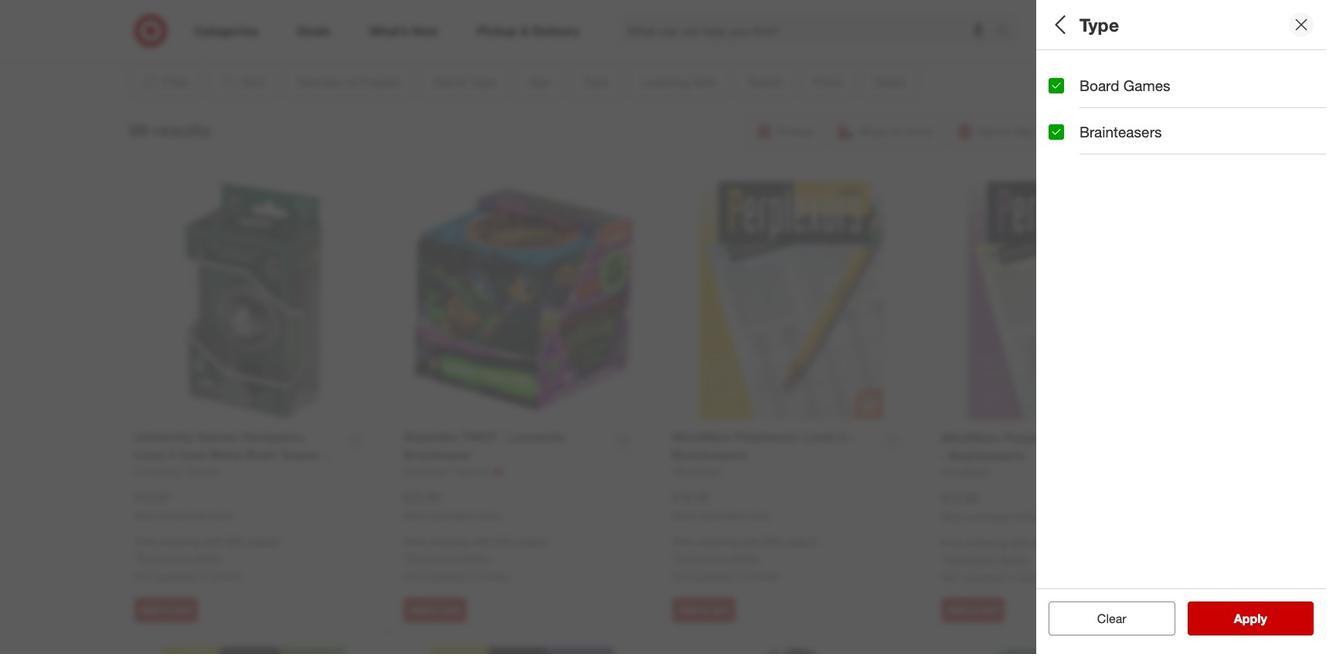 Task type: locate. For each thing, give the bounding box(es) containing it.
exclusions apply. button
[[138, 551, 222, 567], [407, 551, 491, 567], [676, 551, 760, 567], [945, 552, 1029, 567]]

games;
[[1087, 135, 1125, 148]]

games
[[1124, 77, 1171, 94], [1171, 135, 1205, 148]]

online inside "$25.99 when purchased online"
[[477, 511, 502, 522]]

games inside type dialog
[[1124, 77, 1171, 94]]

type up 'sponsored' at right top
[[1080, 14, 1119, 35]]

with
[[203, 536, 223, 549], [472, 536, 492, 549], [741, 536, 761, 549], [1010, 537, 1030, 550]]

number
[[1049, 61, 1105, 79]]

apply.
[[193, 552, 222, 565], [462, 552, 491, 565], [731, 552, 760, 565], [1000, 553, 1029, 566]]

1 vertical spatial games
[[1171, 135, 1205, 148]]

2 clear from the left
[[1097, 611, 1127, 627]]

type
[[1080, 14, 1119, 35], [1094, 115, 1127, 133]]

results for 99 results
[[153, 119, 211, 140]]

not
[[134, 571, 152, 584], [403, 571, 421, 584], [672, 571, 690, 584], [941, 571, 959, 584]]

1 horizontal spatial results
[[1244, 611, 1284, 627]]

clear button
[[1049, 602, 1175, 636]]

orders*
[[247, 536, 282, 549], [516, 536, 551, 549], [785, 536, 820, 549], [1054, 537, 1089, 550]]

1 vertical spatial type
[[1094, 115, 1127, 133]]

creative
[[1128, 135, 1168, 148]]

games right creative
[[1171, 135, 1205, 148]]

$35
[[226, 536, 244, 549], [495, 536, 513, 549], [764, 536, 782, 549], [1033, 537, 1051, 550]]

results
[[153, 119, 211, 140], [1244, 611, 1284, 627]]

99 results
[[129, 119, 211, 140]]

results right see
[[1244, 611, 1284, 627]]

2
[[1061, 81, 1067, 94]]

games right of
[[1124, 77, 1171, 94]]

99
[[129, 119, 148, 140]]

clear
[[1090, 611, 1119, 627], [1097, 611, 1127, 627]]

1 vertical spatial results
[[1244, 611, 1284, 627]]

available
[[155, 571, 197, 584], [424, 571, 466, 584], [693, 571, 735, 584], [962, 571, 1004, 584]]

$16.95 when purchased online
[[672, 490, 771, 522], [941, 491, 1040, 523]]

What can we help you find? suggestions appear below search field
[[618, 14, 1000, 48]]

online inside $14.87 when purchased online
[[208, 511, 233, 522]]

results for see results
[[1244, 611, 1284, 627]]

0 vertical spatial results
[[153, 119, 211, 140]]

1 horizontal spatial $16.95 when purchased online
[[941, 491, 1040, 523]]

online
[[208, 511, 233, 522], [477, 511, 502, 522], [746, 511, 771, 522], [1015, 511, 1040, 523]]

1 clear from the left
[[1090, 611, 1119, 627]]

clear all
[[1090, 611, 1134, 627]]

see
[[1218, 611, 1240, 627]]

0 horizontal spatial results
[[153, 119, 211, 140]]

apply button
[[1188, 602, 1314, 636]]

clear inside "button"
[[1090, 611, 1119, 627]]

Brainteasers checkbox
[[1049, 124, 1064, 140]]

$14.87 when purchased online
[[134, 490, 233, 522]]

purchased inside "$25.99 when purchased online"
[[430, 511, 474, 522]]

free shipping with $35 orders* * exclusions apply. not available in stores
[[134, 536, 282, 584], [403, 536, 551, 584], [672, 536, 820, 584], [941, 537, 1089, 584]]

board
[[1080, 77, 1120, 94]]

game
[[1049, 115, 1090, 133]]

$16.95
[[672, 490, 709, 505], [941, 491, 978, 506]]

all filters
[[1049, 14, 1123, 35]]

$25.99 when purchased online
[[403, 490, 502, 522]]

results right 99
[[153, 119, 211, 140]]

shipping
[[159, 536, 200, 549], [428, 536, 469, 549], [697, 536, 738, 549], [966, 537, 1007, 550]]

type up games;
[[1094, 115, 1127, 133]]

see results button
[[1188, 602, 1314, 636]]

of
[[1109, 61, 1123, 79]]

clear inside button
[[1097, 611, 1127, 627]]

game type classic games; creative games
[[1049, 115, 1205, 148]]

*
[[134, 552, 138, 565], [403, 552, 407, 565], [672, 552, 676, 565], [941, 553, 945, 566]]

players
[[1127, 61, 1178, 79]]

results inside button
[[1244, 611, 1284, 627]]

$14.87
[[134, 490, 172, 505]]

0 vertical spatial games
[[1124, 77, 1171, 94]]

when inside $14.87 when purchased online
[[134, 511, 159, 522]]

purchased
[[161, 511, 205, 522], [430, 511, 474, 522], [699, 511, 743, 522], [968, 511, 1012, 523]]

exclusions
[[138, 552, 190, 565], [407, 552, 459, 565], [676, 552, 728, 565], [945, 553, 997, 566]]

number of players 1; 2
[[1049, 61, 1178, 94]]

stores
[[211, 571, 241, 584], [480, 571, 510, 584], [749, 571, 779, 584], [1018, 571, 1048, 584]]

0 vertical spatial type
[[1080, 14, 1119, 35]]

all
[[1122, 611, 1134, 627]]

free
[[134, 536, 156, 549], [403, 536, 425, 549], [672, 536, 694, 549], [941, 537, 963, 550]]

in
[[200, 571, 208, 584], [469, 571, 477, 584], [738, 571, 746, 584], [1007, 571, 1015, 584]]

filters
[[1075, 14, 1123, 35]]

when
[[134, 511, 159, 522], [403, 511, 428, 522], [672, 511, 697, 522], [941, 511, 965, 523]]

search
[[989, 24, 1027, 40]]



Task type: vqa. For each thing, say whether or not it's contained in the screenshot.
ALL FILTERS
yes



Task type: describe. For each thing, give the bounding box(es) containing it.
board games
[[1080, 77, 1171, 94]]

type dialog
[[1036, 0, 1326, 655]]

$25.99
[[403, 490, 440, 505]]

0 horizontal spatial $16.95
[[672, 490, 709, 505]]

clear for clear all
[[1090, 611, 1119, 627]]

advertisement region
[[194, 0, 1121, 36]]

games inside game type classic games; creative games
[[1171, 135, 1205, 148]]

search button
[[989, 14, 1027, 51]]

clear all button
[[1049, 602, 1175, 636]]

apply
[[1234, 611, 1267, 627]]

brainteasers
[[1080, 123, 1162, 141]]

1;
[[1049, 81, 1058, 94]]

all filters dialog
[[1036, 0, 1326, 655]]

1 horizontal spatial $16.95
[[941, 491, 978, 506]]

sponsored
[[1075, 37, 1121, 49]]

purchased inside $14.87 when purchased online
[[161, 511, 205, 522]]

when inside "$25.99 when purchased online"
[[403, 511, 428, 522]]

Board Games checkbox
[[1049, 78, 1064, 93]]

type inside dialog
[[1080, 14, 1119, 35]]

type inside game type classic games; creative games
[[1094, 115, 1127, 133]]

0 horizontal spatial $16.95 when purchased online
[[672, 490, 771, 522]]

all
[[1049, 14, 1070, 35]]

clear for clear
[[1097, 611, 1127, 627]]

classic
[[1049, 135, 1084, 148]]

see results
[[1218, 611, 1284, 627]]



